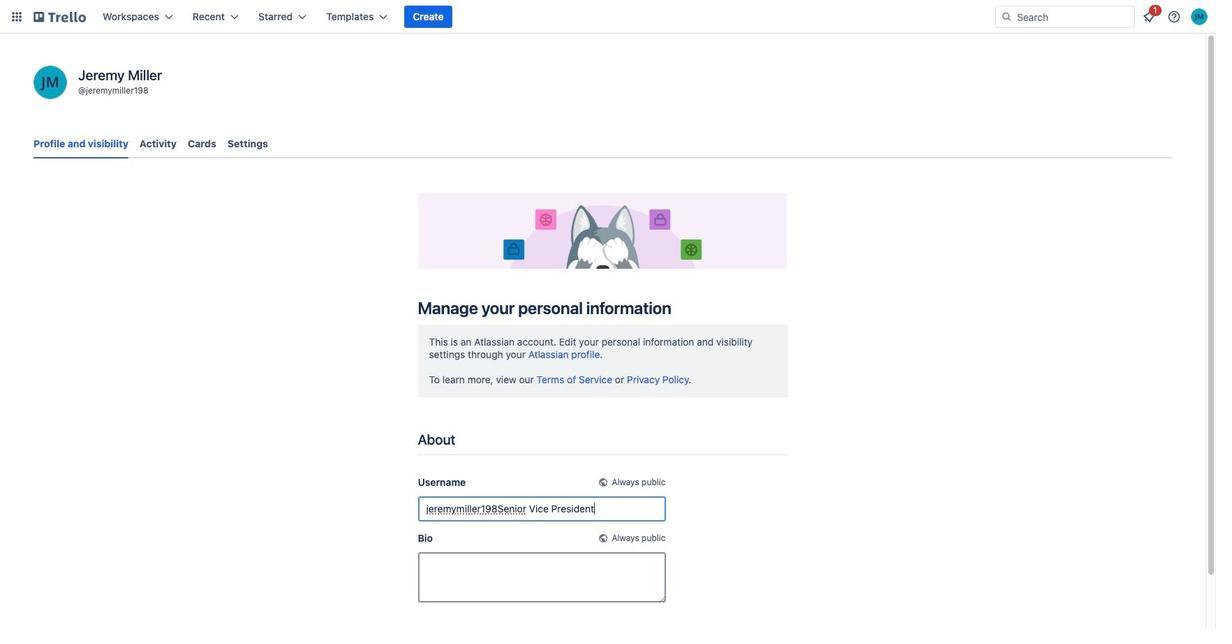 Task type: describe. For each thing, give the bounding box(es) containing it.
search image
[[1001, 11, 1012, 22]]

primary element
[[0, 0, 1216, 34]]



Task type: locate. For each thing, give the bounding box(es) containing it.
jeremy miller (jeremymiller198) image right open information menu image
[[1191, 8, 1208, 25]]

1 notification image
[[1141, 8, 1158, 25]]

None text field
[[418, 496, 666, 521], [418, 552, 666, 602], [418, 496, 666, 521], [418, 552, 666, 602]]

jeremy miller (jeremymiller198) image inside primary element
[[1191, 8, 1208, 25]]

Search field
[[1012, 7, 1135, 27]]

jeremy miller (jeremymiller198) image
[[1191, 8, 1208, 25], [34, 66, 67, 99]]

back to home image
[[34, 6, 86, 28]]

open information menu image
[[1167, 10, 1181, 24]]

jeremy miller (jeremymiller198) image down back to home image
[[34, 66, 67, 99]]

0 vertical spatial jeremy miller (jeremymiller198) image
[[1191, 8, 1208, 25]]

1 vertical spatial jeremy miller (jeremymiller198) image
[[34, 66, 67, 99]]

1 horizontal spatial jeremy miller (jeremymiller198) image
[[1191, 8, 1208, 25]]

0 horizontal spatial jeremy miller (jeremymiller198) image
[[34, 66, 67, 99]]



Task type: vqa. For each thing, say whether or not it's contained in the screenshot.
Greg Robinson (gregrobinson96) ICON
no



